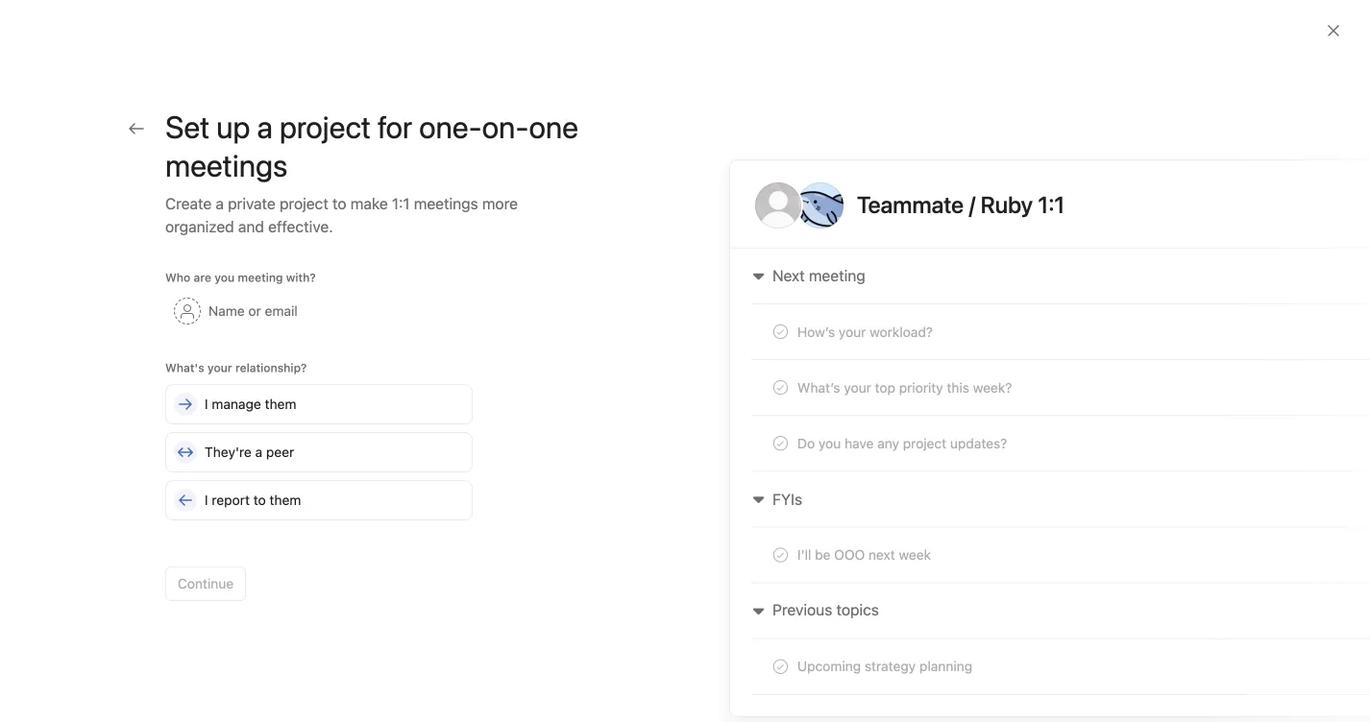 Task type: vqa. For each thing, say whether or not it's contained in the screenshot.
in
yes



Task type: locate. For each thing, give the bounding box(es) containing it.
a up organized
[[216, 195, 224, 213]]

build
[[299, 133, 348, 160]]

one left effective
[[529, 109, 578, 145]]

afternoon,
[[737, 163, 870, 200]]

what's your top priority this week?
[[798, 380, 1012, 396]]

create blank project
[[63, 320, 189, 335]]

them down relationship?
[[265, 396, 296, 412]]

1 vertical spatial you
[[819, 436, 841, 452]]

do
[[798, 436, 815, 452]]

with
[[118, 133, 160, 160]]

1 horizontal spatial up
[[892, 243, 908, 259]]

to left level
[[844, 243, 856, 259]]

your left top
[[844, 380, 872, 396]]

create inside create a private project to make 1:1 meetings more organized and effective.
[[165, 195, 212, 213]]

create project
[[901, 627, 992, 642]]

report
[[212, 493, 250, 508]]

any
[[878, 436, 900, 452]]

to inside create a private project to make 1:1 meetings more organized and effective.
[[333, 195, 347, 213]]

create inside button
[[63, 320, 105, 335]]

recommended projects
[[832, 684, 983, 700]]

1 vertical spatial i
[[205, 493, 208, 508]]

workload?
[[870, 324, 933, 340]]

action
[[1066, 106, 1104, 122]]

priority
[[899, 380, 943, 396]]

in
[[682, 106, 693, 122], [1146, 106, 1156, 122]]

in right items
[[1146, 106, 1156, 122]]

0 horizontal spatial and
[[238, 218, 264, 236]]

project up effective.
[[280, 195, 329, 213]]

1 vertical spatial and
[[238, 218, 264, 236]]

1 horizontal spatial create
[[165, 195, 212, 213]]

close image
[[1326, 23, 1342, 38]]

project left "for"
[[280, 109, 371, 145]]

tuesday
[[724, 683, 770, 696]]

your inside the start with a template to build your project or workflow
[[353, 133, 396, 160]]

blank
[[108, 320, 142, 335]]

1 i from the top
[[205, 396, 208, 412]]

scroll card carousel right image
[[1332, 405, 1347, 420]]

more down "on-"
[[482, 195, 518, 213]]

0 horizontal spatial meetings
[[165, 147, 288, 184]]

your right build
[[353, 133, 396, 160]]

create for create blank project
[[63, 320, 105, 335]]

2 i from the top
[[205, 493, 208, 508]]

run effective 1:1s in asana. keep track of discussion topics, meeting notes, and action items in one place.
[[570, 106, 1224, 122]]

ruby
[[876, 163, 944, 200]]

i'll
[[798, 547, 811, 563]]

up
[[216, 109, 250, 145], [892, 243, 908, 259]]

1 vertical spatial up
[[892, 243, 908, 259]]

ruby 1:1
[[981, 191, 1065, 218]]

you right are
[[215, 271, 235, 284]]

a right with
[[165, 133, 177, 160]]

and
[[1039, 106, 1063, 122], [238, 218, 264, 236]]

your right how's
[[839, 324, 866, 340]]

1 vertical spatial more
[[809, 243, 840, 259]]

one-
[[419, 109, 482, 145]]

0 horizontal spatial more
[[482, 195, 518, 213]]

i for i manage them
[[205, 396, 208, 412]]

meeting
[[943, 106, 994, 122], [238, 271, 283, 284]]

do you have any project updates?
[[798, 436, 1007, 452]]

and down private on the left top of page
[[238, 218, 264, 236]]

complete
[[1159, 641, 1211, 654]]

project down with
[[136, 163, 205, 190]]

them
[[265, 396, 296, 412], [270, 493, 301, 508]]

how's
[[798, 324, 835, 340]]

1 vertical spatial meetings
[[414, 195, 478, 213]]

with?
[[286, 271, 316, 284]]

meetings
[[165, 147, 288, 184], [414, 195, 478, 213]]

relationship?
[[235, 361, 307, 375]]

0 horizontal spatial meeting
[[238, 271, 283, 284]]

private
[[228, 195, 276, 213]]

0 horizontal spatial you
[[215, 271, 235, 284]]

more
[[482, 195, 518, 213], [809, 243, 840, 259]]

0 horizontal spatial in
[[682, 106, 693, 122]]

project right blank
[[146, 320, 189, 335]]

1 horizontal spatial more
[[809, 243, 840, 259]]

starred element
[[0, 306, 231, 406]]

go back image
[[129, 121, 144, 136]]

complete link
[[1074, 605, 1317, 667]]

create up organized
[[165, 195, 212, 213]]

list box
[[458, 8, 920, 38]]

topics,
[[898, 106, 940, 122]]

1 horizontal spatial meetings
[[414, 195, 478, 213]]

i report to them
[[205, 493, 301, 508]]

you
[[215, 271, 235, 284], [819, 436, 841, 452]]

your right what's
[[208, 361, 232, 375]]

or
[[248, 303, 261, 319]]

up right level
[[892, 243, 908, 259]]

0 horizontal spatial one
[[529, 109, 578, 145]]

0 vertical spatial more
[[482, 195, 518, 213]]

one left place.
[[1160, 106, 1183, 122]]

to right "steps"
[[316, 255, 333, 277]]

0 vertical spatial create
[[165, 195, 212, 213]]

to up or workflow
[[274, 133, 294, 160]]

a inside the start with a template to build your project or workflow
[[165, 133, 177, 160]]

1 vertical spatial meeting
[[238, 271, 283, 284]]

this
[[947, 380, 970, 396]]

0 vertical spatial and
[[1039, 106, 1063, 122]]

organized
[[165, 218, 234, 236]]

on-
[[482, 109, 529, 145]]

start
[[65, 133, 113, 160]]

i left report
[[205, 493, 208, 508]]

0 vertical spatial meeting
[[943, 106, 994, 122]]

a up or workflow
[[257, 109, 273, 145]]

in right 1:1s
[[682, 106, 693, 122]]

meeting up or
[[238, 271, 283, 284]]

them down the peer
[[270, 493, 301, 508]]

1 horizontal spatial in
[[1146, 106, 1156, 122]]

project inside the start with a template to build your project or workflow
[[136, 163, 205, 190]]

1 horizontal spatial you
[[819, 436, 841, 452]]

a
[[257, 109, 273, 145], [165, 133, 177, 160], [216, 195, 224, 213], [255, 444, 263, 460]]

to left make
[[333, 195, 347, 213]]

1 horizontal spatial and
[[1039, 106, 1063, 122]]

up inside intermediate 8 more to level up
[[892, 243, 908, 259]]

0 vertical spatial i
[[205, 396, 208, 412]]

meetings right the 1:1
[[414, 195, 478, 213]]

updates?
[[950, 436, 1007, 452]]

0 vertical spatial them
[[265, 396, 296, 412]]

i
[[205, 396, 208, 412], [205, 493, 208, 508]]

steps
[[261, 255, 311, 277]]

meeting left the notes,
[[943, 106, 994, 122]]

next
[[869, 547, 895, 563]]

name
[[209, 303, 245, 319]]

more inside intermediate 8 more to level up
[[809, 243, 840, 259]]

0 vertical spatial you
[[215, 271, 235, 284]]

and left action
[[1039, 106, 1063, 122]]

continue button
[[165, 567, 246, 602]]

create left blank
[[63, 320, 105, 335]]

projects element
[[0, 406, 231, 636]]

i left manage
[[205, 396, 208, 412]]

are
[[194, 271, 211, 284]]

what's
[[165, 361, 204, 375]]

top
[[875, 380, 896, 396]]

set
[[165, 109, 210, 145]]

your
[[353, 133, 396, 160], [839, 324, 866, 340], [208, 361, 232, 375], [844, 380, 872, 396]]

projects
[[832, 567, 903, 590]]

1 in from the left
[[682, 106, 693, 122]]

0 horizontal spatial create
[[63, 320, 105, 335]]

0 horizontal spatial up
[[216, 109, 250, 145]]

up right set at the top
[[216, 109, 250, 145]]

a left the peer
[[255, 444, 263, 460]]

your for what's your top priority this week?
[[844, 380, 872, 396]]

continue
[[178, 576, 234, 592]]

0 vertical spatial up
[[216, 109, 250, 145]]

to
[[274, 133, 294, 160], [333, 195, 347, 213], [844, 243, 856, 259], [316, 255, 333, 277], [253, 493, 266, 508]]

ra
[[811, 197, 831, 215]]

1 vertical spatial create
[[63, 320, 105, 335]]

0 vertical spatial meetings
[[165, 147, 288, 184]]

you right do
[[819, 436, 841, 452]]

/
[[969, 191, 976, 218]]

more right the 8 on the right of the page
[[809, 243, 840, 259]]

1:1
[[392, 195, 410, 213]]

they're a peer
[[205, 444, 294, 460]]

meetings up private on the left top of page
[[165, 147, 288, 184]]

globe image
[[1094, 619, 1117, 642]]

what's
[[798, 380, 840, 396]]

one inside set up a project for one-on-one meetings
[[529, 109, 578, 145]]

to inside the start with a template to build your project or workflow
[[274, 133, 294, 160]]

intermediate
[[698, 242, 789, 260]]

what's your relationship?
[[165, 361, 307, 375]]

tuesday button
[[724, 683, 770, 696]]

or workflow
[[210, 163, 325, 190]]

project
[[280, 109, 371, 145], [136, 163, 205, 190], [280, 195, 329, 213], [146, 320, 189, 335], [903, 436, 947, 452]]

meetings inside set up a project for one-on-one meetings
[[165, 147, 288, 184]]



Task type: describe. For each thing, give the bounding box(es) containing it.
how's your workload?
[[798, 324, 933, 340]]

asana.
[[697, 106, 739, 122]]

peer
[[266, 444, 294, 460]]

name or email
[[209, 303, 298, 319]]

be
[[815, 547, 831, 563]]

this is a preview of your project image
[[711, 146, 1370, 723]]

fyis
[[773, 491, 803, 509]]

notes,
[[997, 106, 1036, 122]]

create project link
[[832, 605, 1074, 667]]

name or email button
[[165, 294, 306, 329]]

previous topics
[[773, 601, 879, 619]]

level
[[860, 243, 888, 259]]

november
[[804, 140, 877, 158]]

a inside set up a project for one-on-one meetings
[[257, 109, 273, 145]]

email
[[265, 303, 298, 319]]

discussion
[[829, 106, 894, 122]]

keep
[[742, 106, 774, 122]]

have
[[845, 436, 874, 452]]

project inside create a private project to make 1:1 meetings more organized and effective.
[[280, 195, 329, 213]]

1 vertical spatial them
[[270, 493, 301, 508]]

project inside set up a project for one-on-one meetings
[[280, 109, 371, 145]]

your for how's your workload?
[[839, 324, 866, 340]]

i'll be ooo next week
[[798, 547, 931, 563]]

next meeting
[[773, 267, 866, 285]]

track
[[777, 106, 809, 122]]

of
[[813, 106, 825, 122]]

1:1s
[[656, 106, 679, 122]]

teammate
[[857, 191, 964, 218]]

i for i report to them
[[205, 493, 208, 508]]

a inside create a private project to make 1:1 meetings more organized and effective.
[[216, 195, 224, 213]]

for
[[378, 109, 412, 145]]

make
[[351, 195, 388, 213]]

upcoming
[[798, 659, 861, 675]]

who
[[165, 271, 191, 284]]

steps to get started
[[261, 255, 432, 277]]

good
[[657, 163, 730, 200]]

up inside set up a project for one-on-one meetings
[[216, 109, 250, 145]]

create a private project to make 1:1 meetings more organized and effective.
[[165, 195, 518, 236]]

8
[[796, 243, 805, 259]]

ooo
[[834, 547, 865, 563]]

create blank project button
[[23, 304, 438, 352]]

global element
[[0, 47, 231, 162]]

who are you meeting with?
[[165, 271, 316, 284]]

close image
[[1326, 23, 1342, 38]]

to inside intermediate 8 more to level up
[[844, 243, 856, 259]]

to right report
[[253, 493, 266, 508]]

create for create a private project to make 1:1 meetings more organized and effective.
[[165, 195, 212, 213]]

project inside button
[[146, 320, 189, 335]]

1 horizontal spatial one
[[1160, 106, 1183, 122]]

wednesday, november 1 good afternoon, ruby
[[657, 140, 944, 200]]

they're
[[205, 444, 252, 460]]

teammate / ruby 1:1
[[857, 191, 1065, 218]]

james, profile image
[[21, 344, 44, 367]]

template
[[182, 133, 269, 160]]

1 horizontal spatial meeting
[[943, 106, 994, 122]]

manage
[[212, 396, 261, 412]]

and inside create a private project to make 1:1 meetings more organized and effective.
[[238, 218, 264, 236]]

items
[[1108, 106, 1142, 122]]

effective.
[[268, 218, 333, 236]]

week
[[899, 547, 931, 563]]

week?
[[973, 380, 1012, 396]]

project right any
[[903, 436, 947, 452]]

upcoming strategy planning
[[798, 659, 973, 675]]

2 in from the left
[[1146, 106, 1156, 122]]

strategy
[[865, 659, 916, 675]]

set up a project for one-on-one meetings
[[165, 109, 578, 184]]

meetings inside create a private project to make 1:1 meetings more organized and effective.
[[414, 195, 478, 213]]

get started
[[338, 255, 432, 277]]

planning
[[920, 659, 973, 675]]

more inside create a private project to make 1:1 meetings more organized and effective.
[[482, 195, 518, 213]]

1
[[881, 140, 888, 158]]

your for what's your relationship?
[[208, 361, 232, 375]]

wednesday,
[[713, 140, 800, 158]]

i manage them
[[205, 396, 296, 412]]

effective
[[598, 106, 652, 122]]

place.
[[1187, 106, 1224, 122]]



